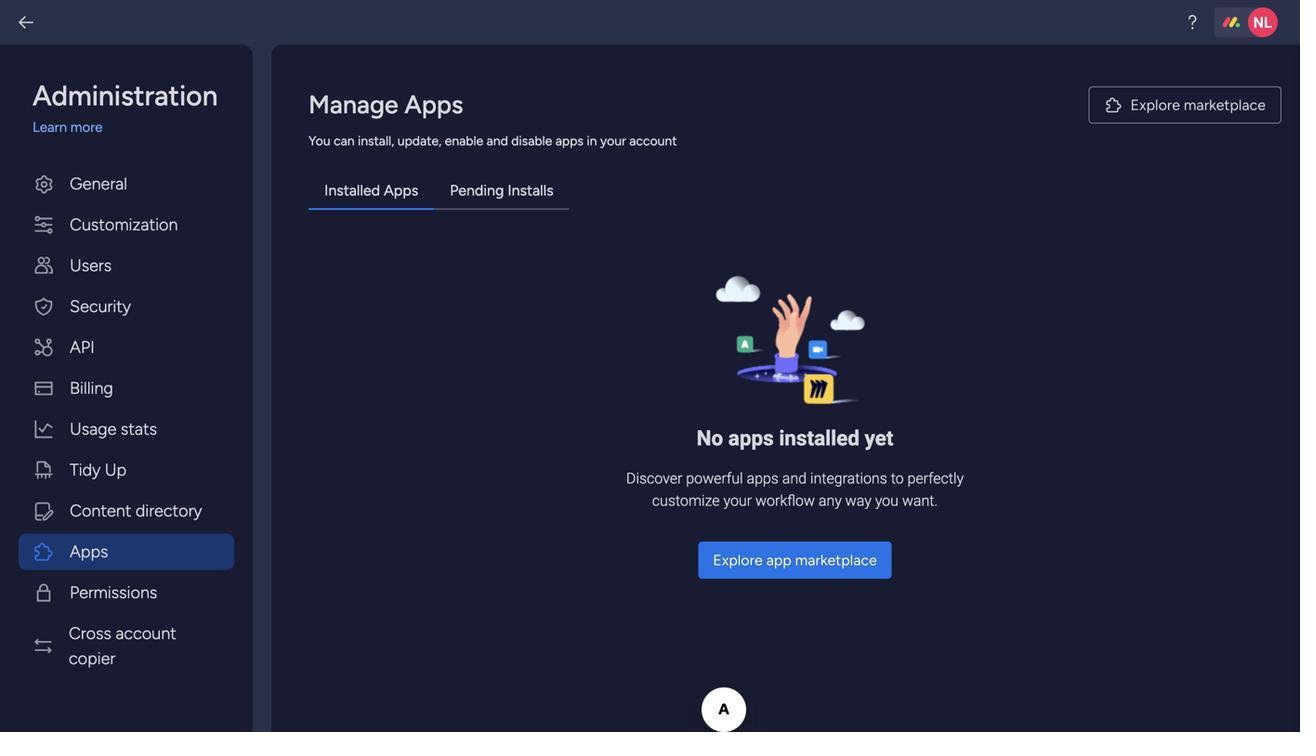 Task type: describe. For each thing, give the bounding box(es) containing it.
explore marketplace
[[1131, 96, 1266, 114]]

in
[[587, 133, 597, 149]]

discover
[[626, 470, 683, 488]]

installs
[[508, 182, 554, 199]]

and inside discover powerful apps and integrations to perfectly customize your workflow any way you want.
[[782, 470, 807, 488]]

to
[[891, 470, 904, 488]]

discover powerful apps and integrations to perfectly customize your workflow any way you want.
[[626, 470, 964, 510]]

cross account copier
[[69, 624, 176, 669]]

explore for explore marketplace
[[1131, 96, 1180, 114]]

no apps installed yet
[[697, 426, 894, 451]]

explore app marketplace button
[[698, 542, 892, 579]]

account inside cross account copier
[[116, 624, 176, 644]]

tab list containing installed apps
[[309, 173, 1282, 210]]

0 vertical spatial account
[[629, 133, 677, 149]]

installed
[[324, 182, 380, 199]]

apps inside discover powerful apps and integrations to perfectly customize your workflow any way you want.
[[747, 470, 779, 488]]

help image
[[1183, 13, 1202, 32]]

usage stats
[[70, 419, 157, 439]]

disable
[[511, 133, 552, 149]]

update,
[[398, 133, 442, 149]]

explore app marketplace
[[713, 552, 877, 569]]

you
[[309, 133, 330, 149]]

administration
[[33, 79, 218, 112]]

usage
[[70, 419, 117, 439]]

billing button
[[19, 370, 234, 407]]

back to workspace image
[[17, 13, 35, 32]]

cross
[[69, 624, 111, 644]]

pending
[[450, 182, 504, 199]]

0 vertical spatial your
[[600, 133, 626, 149]]

pending installs link
[[435, 174, 568, 207]]

way
[[845, 492, 872, 510]]

customize
[[652, 492, 720, 510]]

apps for installed apps
[[384, 182, 418, 199]]

tidy up
[[70, 460, 127, 480]]

explore marketplace button
[[1089, 86, 1282, 124]]

api button
[[19, 329, 234, 366]]

pending installs
[[450, 182, 554, 199]]

learn more link
[[33, 117, 234, 138]]

security button
[[19, 289, 234, 325]]

apps for manage apps
[[405, 90, 463, 120]]

your inside discover powerful apps and integrations to perfectly customize your workflow any way you want.
[[723, 492, 752, 510]]



Task type: vqa. For each thing, say whether or not it's contained in the screenshot.
left heading
no



Task type: locate. For each thing, give the bounding box(es) containing it.
installed apps link
[[309, 174, 433, 207]]

billing
[[70, 378, 113, 398]]

apps button
[[19, 534, 234, 570]]

account
[[629, 133, 677, 149], [116, 624, 176, 644]]

manage
[[309, 90, 398, 120]]

apps down content
[[70, 542, 108, 562]]

apps
[[405, 90, 463, 120], [384, 182, 418, 199], [70, 542, 108, 562]]

0 vertical spatial marketplace
[[1184, 96, 1266, 114]]

no apps installed yet image
[[716, 276, 874, 404]]

account down the 'permissions' button
[[116, 624, 176, 644]]

0 horizontal spatial and
[[487, 133, 508, 149]]

marketplace right app
[[795, 552, 877, 569]]

1 vertical spatial marketplace
[[795, 552, 877, 569]]

your down powerful
[[723, 492, 752, 510]]

api
[[70, 337, 95, 357]]

installed
[[779, 426, 860, 451]]

2 vertical spatial apps
[[747, 470, 779, 488]]

0 horizontal spatial explore
[[713, 552, 763, 569]]

manage apps
[[309, 90, 463, 120]]

account right in
[[629, 133, 677, 149]]

content
[[70, 501, 131, 521]]

you can install, update, enable and disable apps in your account
[[309, 133, 677, 149]]

1 vertical spatial explore
[[713, 552, 763, 569]]

permissions button
[[19, 575, 234, 611]]

marketplace inside button
[[1184, 96, 1266, 114]]

directory
[[136, 501, 202, 521]]

marketplace down help image on the right of the page
[[1184, 96, 1266, 114]]

0 horizontal spatial account
[[116, 624, 176, 644]]

learn
[[33, 119, 67, 136]]

2 vertical spatial apps
[[70, 542, 108, 562]]

users button
[[19, 248, 234, 284]]

1 horizontal spatial and
[[782, 470, 807, 488]]

yet
[[865, 426, 894, 451]]

tab list
[[309, 173, 1282, 210]]

1 horizontal spatial explore
[[1131, 96, 1180, 114]]

tidy up button
[[19, 452, 234, 488]]

permissions
[[70, 583, 157, 603]]

your right in
[[600, 133, 626, 149]]

installed apps
[[324, 182, 418, 199]]

0 horizontal spatial marketplace
[[795, 552, 877, 569]]

up
[[105, 460, 127, 480]]

integrations
[[810, 470, 887, 488]]

1 vertical spatial your
[[723, 492, 752, 510]]

0 vertical spatial and
[[487, 133, 508, 149]]

explore inside button
[[1131, 96, 1180, 114]]

want.
[[902, 492, 938, 510]]

general
[[70, 174, 127, 194]]

copier
[[69, 649, 115, 669]]

explore
[[1131, 96, 1180, 114], [713, 552, 763, 569]]

powerful
[[686, 470, 743, 488]]

apps inside button
[[70, 542, 108, 562]]

usage stats button
[[19, 411, 234, 447]]

explore inside "button"
[[713, 552, 763, 569]]

your
[[600, 133, 626, 149], [723, 492, 752, 510]]

install,
[[358, 133, 394, 149]]

can
[[334, 133, 355, 149]]

stats
[[121, 419, 157, 439]]

marketplace inside "button"
[[795, 552, 877, 569]]

users
[[70, 256, 112, 276]]

any
[[819, 492, 842, 510]]

1 vertical spatial account
[[116, 624, 176, 644]]

1 horizontal spatial your
[[723, 492, 752, 510]]

noah lott image
[[1248, 7, 1278, 37]]

1 vertical spatial and
[[782, 470, 807, 488]]

content directory
[[70, 501, 202, 521]]

and right enable
[[487, 133, 508, 149]]

more
[[70, 119, 103, 136]]

1 horizontal spatial marketplace
[[1184, 96, 1266, 114]]

apps up update,
[[405, 90, 463, 120]]

workflow
[[756, 492, 815, 510]]

app
[[766, 552, 792, 569]]

administration learn more
[[33, 79, 218, 136]]

and up workflow
[[782, 470, 807, 488]]

explore for explore app marketplace
[[713, 552, 763, 569]]

0 horizontal spatial your
[[600, 133, 626, 149]]

1 horizontal spatial account
[[629, 133, 677, 149]]

apps left in
[[555, 133, 584, 149]]

cross account copier button
[[19, 616, 234, 677]]

tidy
[[70, 460, 101, 480]]

0 vertical spatial apps
[[555, 133, 584, 149]]

apps up workflow
[[747, 470, 779, 488]]

marketplace
[[1184, 96, 1266, 114], [795, 552, 877, 569]]

apps right installed
[[384, 182, 418, 199]]

0 vertical spatial explore
[[1131, 96, 1180, 114]]

0 vertical spatial apps
[[405, 90, 463, 120]]

1 vertical spatial apps
[[384, 182, 418, 199]]

general button
[[19, 166, 234, 202]]

perfectly
[[908, 470, 964, 488]]

apps right no
[[728, 426, 774, 451]]

enable
[[445, 133, 483, 149]]

customization
[[70, 215, 178, 235]]

no
[[697, 426, 723, 451]]

you
[[875, 492, 899, 510]]

1 vertical spatial apps
[[728, 426, 774, 451]]

security
[[70, 296, 131, 316]]

content directory button
[[19, 493, 234, 529]]

and
[[487, 133, 508, 149], [782, 470, 807, 488]]

customization button
[[19, 207, 234, 243]]

apps
[[555, 133, 584, 149], [728, 426, 774, 451], [747, 470, 779, 488]]



